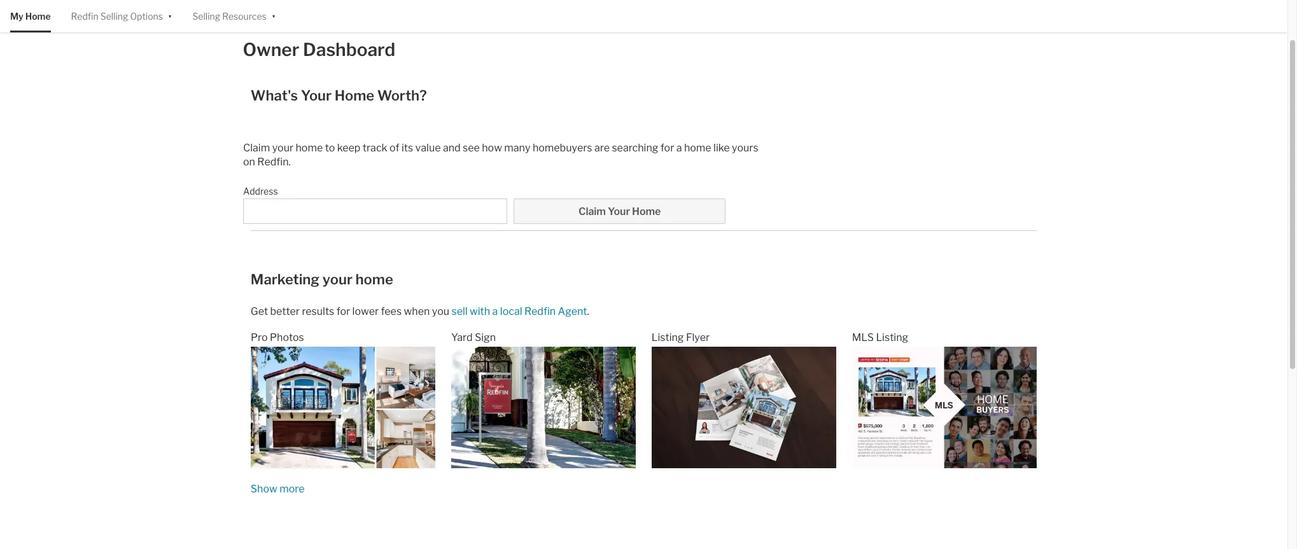 Task type: vqa. For each thing, say whether or not it's contained in the screenshot.
What is your email address? email field
no



Task type: describe. For each thing, give the bounding box(es) containing it.
your for claim
[[608, 206, 630, 218]]

lower
[[353, 306, 379, 318]]

sign
[[475, 332, 496, 344]]

address
[[243, 186, 278, 197]]

better
[[270, 306, 300, 318]]

fees
[[381, 306, 402, 318]]

claim your home button
[[514, 199, 726, 224]]

my
[[10, 11, 23, 22]]

photos
[[270, 332, 304, 344]]

listing flyer
[[652, 332, 710, 344]]

1 vertical spatial for
[[337, 306, 350, 318]]

claim for claim your home
[[579, 206, 606, 218]]

sell with a local redfin agent link
[[452, 306, 587, 318]]

▾ inside redfin selling options ▾
[[168, 10, 172, 21]]

your for marketing
[[323, 271, 353, 288]]

2 horizontal spatial home
[[685, 142, 712, 154]]

keep
[[337, 142, 361, 154]]

are
[[595, 142, 610, 154]]

claim your home to keep track of its value and see how many homebuyers are searching for a home like yours on redfin.
[[243, 142, 759, 168]]

its
[[402, 142, 413, 154]]

.
[[587, 306, 590, 318]]

a inside claim your home to keep track of its value and see how many homebuyers are searching for a home like yours on redfin.
[[677, 142, 682, 154]]

more
[[280, 483, 305, 496]]

yard sign
[[451, 332, 496, 344]]

what's
[[251, 87, 298, 104]]

home inside my home link
[[25, 11, 51, 22]]

home for claim your home
[[632, 206, 661, 218]]

local mls listing image
[[852, 347, 1037, 469]]

my home link
[[10, 0, 51, 33]]

with
[[470, 306, 490, 318]]

home for marketing your home
[[356, 271, 393, 288]]

local redfin agent
[[500, 306, 587, 318]]

yours
[[732, 142, 759, 154]]

show more link
[[251, 483, 305, 496]]

owner
[[243, 39, 299, 60]]

redfin selling options link
[[71, 0, 163, 33]]

owner dashboard
[[243, 39, 396, 60]]

redfin.
[[257, 156, 291, 168]]

redfin selling options ▾
[[71, 10, 172, 22]]

claim for claim your home to keep track of its value and see how many homebuyers are searching for a home like yours on redfin.
[[243, 142, 270, 154]]

your for what's
[[301, 87, 332, 104]]

redfin yard sign image
[[451, 347, 636, 469]]

value
[[416, 142, 441, 154]]

your for claim
[[272, 142, 294, 154]]

selling inside redfin selling options ▾
[[100, 11, 128, 22]]

track
[[363, 142, 388, 154]]

what's your home worth?
[[251, 87, 427, 104]]

0 horizontal spatial a
[[493, 306, 498, 318]]

resources
[[222, 11, 267, 22]]

pro
[[251, 332, 268, 344]]

on
[[243, 156, 255, 168]]

2 listing from the left
[[877, 332, 909, 344]]



Task type: locate. For each thing, give the bounding box(es) containing it.
home left like
[[685, 142, 712, 154]]

1 vertical spatial a
[[493, 306, 498, 318]]

redfin
[[71, 11, 98, 22]]

see
[[463, 142, 480, 154]]

worth?
[[377, 87, 427, 104]]

▾ right options
[[168, 10, 172, 21]]

listing
[[652, 332, 684, 344], [877, 332, 909, 344]]

selling resources link
[[193, 0, 267, 33]]

0 vertical spatial claim
[[243, 142, 270, 154]]

▾
[[168, 10, 172, 21], [272, 10, 276, 21]]

1 vertical spatial your
[[323, 271, 353, 288]]

listing right the mls at the right of the page
[[877, 332, 909, 344]]

mls listing
[[852, 332, 909, 344]]

selling right redfin
[[100, 11, 128, 22]]

0 horizontal spatial ▾
[[168, 10, 172, 21]]

0 horizontal spatial selling
[[100, 11, 128, 22]]

1 ▾ from the left
[[168, 10, 172, 21]]

how
[[482, 142, 502, 154]]

marketing
[[251, 271, 320, 288]]

▾ inside selling resources ▾
[[272, 10, 276, 21]]

1 horizontal spatial for
[[661, 142, 675, 154]]

1 horizontal spatial selling
[[193, 11, 220, 22]]

get better results for lower fees when you sell with a local redfin agent .
[[251, 306, 590, 318]]

2 selling from the left
[[193, 11, 220, 22]]

mls
[[852, 332, 874, 344]]

1 vertical spatial claim
[[579, 206, 606, 218]]

home for what's your home worth?
[[335, 87, 375, 104]]

1 vertical spatial home
[[335, 87, 375, 104]]

dashboard
[[303, 39, 396, 60]]

1 vertical spatial your
[[608, 206, 630, 218]]

and
[[443, 142, 461, 154]]

show
[[251, 483, 278, 496]]

of
[[390, 142, 400, 154]]

your inside claim your home to keep track of its value and see how many homebuyers are searching for a home like yours on redfin.
[[272, 142, 294, 154]]

0 horizontal spatial home
[[25, 11, 51, 22]]

marketing your home
[[251, 271, 393, 288]]

claim inside claim your home to keep track of its value and see how many homebuyers are searching for a home like yours on redfin.
[[243, 142, 270, 154]]

yard
[[451, 332, 473, 344]]

selling left resources
[[193, 11, 220, 22]]

claim your home
[[579, 206, 661, 218]]

1 selling from the left
[[100, 11, 128, 22]]

your
[[272, 142, 294, 154], [323, 271, 353, 288]]

0 horizontal spatial claim
[[243, 142, 270, 154]]

results
[[302, 306, 335, 318]]

0 vertical spatial your
[[301, 87, 332, 104]]

get
[[251, 306, 268, 318]]

0 vertical spatial your
[[272, 142, 294, 154]]

selling resources ▾
[[193, 10, 276, 22]]

your up redfin. in the left of the page
[[272, 142, 294, 154]]

home up lower
[[356, 271, 393, 288]]

free professional listing photos image
[[251, 347, 436, 469]]

1 horizontal spatial ▾
[[272, 10, 276, 21]]

2 horizontal spatial home
[[632, 206, 661, 218]]

flyer
[[686, 332, 710, 344]]

2 ▾ from the left
[[272, 10, 276, 21]]

0 vertical spatial for
[[661, 142, 675, 154]]

homebuyers
[[533, 142, 593, 154]]

1 horizontal spatial listing
[[877, 332, 909, 344]]

options
[[130, 11, 163, 22]]

listing left the flyer
[[652, 332, 684, 344]]

your
[[301, 87, 332, 104], [608, 206, 630, 218]]

0 horizontal spatial for
[[337, 306, 350, 318]]

1 horizontal spatial your
[[323, 271, 353, 288]]

0 vertical spatial a
[[677, 142, 682, 154]]

2 vertical spatial home
[[632, 206, 661, 218]]

0 horizontal spatial your
[[301, 87, 332, 104]]

0 vertical spatial home
[[25, 11, 51, 22]]

1 listing from the left
[[652, 332, 684, 344]]

selling inside selling resources ▾
[[193, 11, 220, 22]]

claim
[[243, 142, 270, 154], [579, 206, 606, 218]]

home
[[25, 11, 51, 22], [335, 87, 375, 104], [632, 206, 661, 218]]

1 horizontal spatial claim
[[579, 206, 606, 218]]

0 horizontal spatial your
[[272, 142, 294, 154]]

show more
[[251, 483, 305, 496]]

1 horizontal spatial home
[[356, 271, 393, 288]]

for left lower
[[337, 306, 350, 318]]

None search field
[[243, 199, 508, 224]]

home left the to
[[296, 142, 323, 154]]

home
[[296, 142, 323, 154], [685, 142, 712, 154], [356, 271, 393, 288]]

1 horizontal spatial home
[[335, 87, 375, 104]]

your up results
[[323, 271, 353, 288]]

like
[[714, 142, 730, 154]]

many
[[505, 142, 531, 154]]

selling
[[100, 11, 128, 22], [193, 11, 220, 22]]

for inside claim your home to keep track of its value and see how many homebuyers are searching for a home like yours on redfin.
[[661, 142, 675, 154]]

pro photos
[[251, 332, 304, 344]]

home inside claim your home button
[[632, 206, 661, 218]]

for right searching at the top of the page
[[661, 142, 675, 154]]

0 horizontal spatial home
[[296, 142, 323, 154]]

when
[[404, 306, 430, 318]]

a right with on the left bottom of page
[[493, 306, 498, 318]]

sell
[[452, 306, 468, 318]]

your inside button
[[608, 206, 630, 218]]

0 horizontal spatial listing
[[652, 332, 684, 344]]

searching
[[612, 142, 659, 154]]

a left like
[[677, 142, 682, 154]]

my home
[[10, 11, 51, 22]]

professional listing flyer image
[[652, 347, 837, 469]]

1 horizontal spatial your
[[608, 206, 630, 218]]

▾ right resources
[[272, 10, 276, 21]]

claim inside button
[[579, 206, 606, 218]]

you
[[432, 306, 450, 318]]

to
[[325, 142, 335, 154]]

a
[[677, 142, 682, 154], [493, 306, 498, 318]]

home for claim your home to keep track of its value and see how many homebuyers are searching for a home like yours on redfin.
[[296, 142, 323, 154]]

for
[[661, 142, 675, 154], [337, 306, 350, 318]]

1 horizontal spatial a
[[677, 142, 682, 154]]



